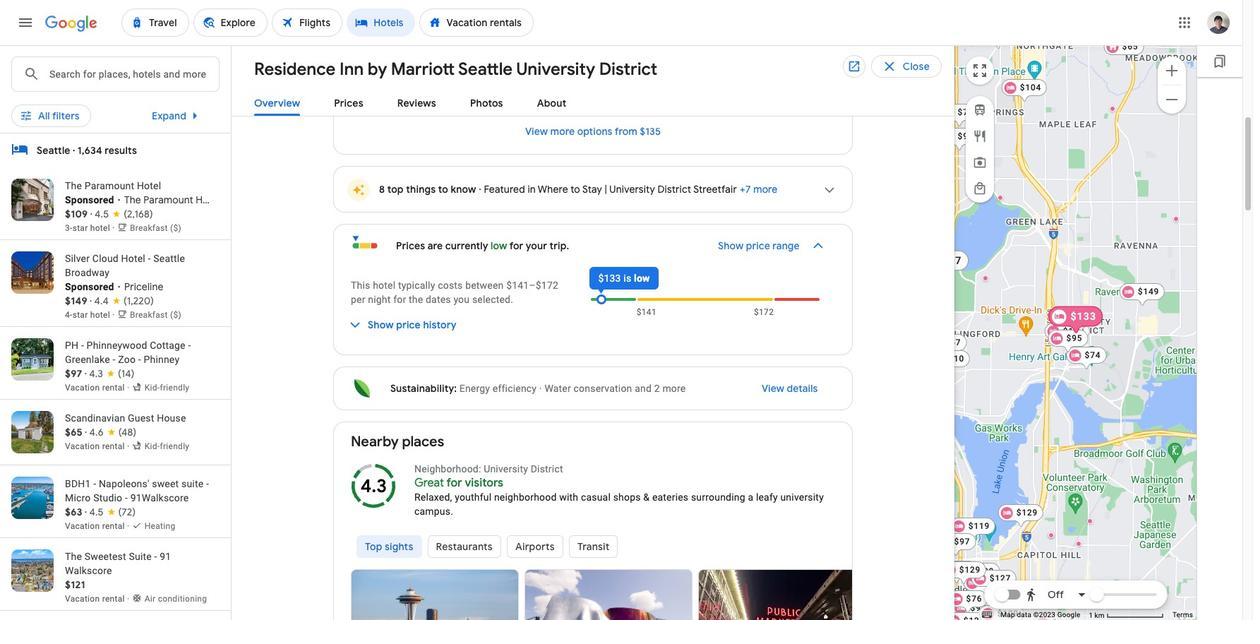 Task type: vqa. For each thing, say whether or not it's contained in the screenshot.
the United,
no



Task type: locate. For each thing, give the bounding box(es) containing it.
1 sponsored from the top
[[65, 194, 114, 206]]

visit
[[768, 46, 788, 59]]

1
[[1090, 611, 1094, 619]]

$129
[[1017, 508, 1039, 518], [960, 565, 981, 575]]

1 vacation rental · from the top
[[65, 383, 132, 393]]

district up neighborhood
[[531, 463, 564, 475]]

data
[[1018, 611, 1032, 619]]

tab list
[[232, 85, 955, 117]]

4.5 down studio
[[89, 506, 103, 519]]

1 breakfast from the top
[[130, 223, 168, 233]]

seattle up 'photos'
[[458, 59, 513, 80]]

4- up ph
[[65, 310, 73, 320]]

birch tree cottage image
[[1174, 216, 1180, 222]]

1 horizontal spatial 4.3
[[361, 474, 387, 498]]

· left water
[[540, 383, 542, 394]]

priceline
[[124, 280, 164, 293]]

with
[[560, 492, 579, 503]]

1 horizontal spatial price
[[747, 239, 771, 252]]

0 vertical spatial price
[[747, 239, 771, 252]]

scandinavian guest house $65 ·
[[65, 413, 186, 439]]

the up walkscore
[[65, 551, 82, 562]]

0 vertical spatial for
[[510, 239, 524, 252]]

rental · down the 4.5 out of 5 stars from 72 reviews image
[[102, 521, 130, 531]]

1 vertical spatial $119
[[935, 601, 957, 611]]

2 breakfast from the top
[[130, 310, 168, 320]]

more right and
[[663, 383, 686, 394]]

marriott inside heading
[[391, 59, 455, 80]]

1 vertical spatial view
[[763, 382, 785, 395]]

0 vertical spatial $129 link
[[999, 504, 1044, 528]]

1 horizontal spatial $149
[[1139, 287, 1160, 297]]

4-
[[402, 61, 413, 74], [65, 310, 73, 320]]

university up about
[[517, 59, 596, 80]]

cloud
[[92, 253, 119, 264]]

vacation down "$63"
[[65, 521, 100, 531]]

show for show price history
[[368, 319, 394, 331]]

from
[[615, 125, 638, 138]]

1 breakfast ($) from the top
[[130, 223, 182, 233]]

- left zoo at the bottom left of page
[[113, 354, 116, 365]]

1 vertical spatial show
[[368, 319, 394, 331]]

0 vertical spatial $129
[[1017, 508, 1039, 518]]

Check-in text field
[[316, 12, 400, 45]]

1 vertical spatial marriott
[[391, 59, 455, 80]]

prices down rating
[[334, 97, 364, 110]]

breakfast ($) down (1,220)
[[130, 310, 182, 320]]

vacation rental · for 4.6
[[65, 442, 132, 451]]

$74 link
[[1067, 347, 1107, 371]]

for for great
[[447, 476, 462, 490]]

seattle gaslight inn image
[[1084, 601, 1090, 607]]

0 vertical spatial inn
[[435, 40, 449, 51]]

leafy
[[757, 492, 778, 503]]

1 horizontal spatial prices
[[396, 239, 425, 252]]

$130 link
[[961, 602, 1006, 620]]

0 vertical spatial sponsored
[[65, 194, 114, 206]]

hotel · down the 4.4
[[90, 310, 115, 320]]

birdhouse on greenlake image
[[983, 276, 989, 281]]

2 vertical spatial for
[[447, 476, 462, 490]]

2 vertical spatial seattle
[[154, 253, 185, 264]]

$133 left is
[[599, 273, 621, 284]]

you
[[454, 294, 470, 305]]

4.5 for (2,168)
[[95, 208, 109, 220]]

top sights
[[365, 540, 414, 553]]

view details button
[[746, 372, 836, 406]]

- inside the silver cloud hotel - seattle broadway sponsored · priceline $149 ·
[[148, 253, 151, 264]]

things
[[406, 183, 436, 196]]

rental · down 4.3 out of 5 stars from 14 reviews 'image'
[[102, 383, 130, 393]]

4+ rating button
[[298, 57, 372, 79]]

$133 up '$128'
[[1071, 311, 1097, 322]]

0 horizontal spatial low
[[491, 239, 508, 252]]

phinneywood
[[87, 340, 147, 351]]

4-star hotel ·
[[65, 310, 117, 320]]

1 filters from the top
[[52, 61, 80, 74]]

the down seattle · 1,634
[[65, 180, 82, 191]]

conditioning
[[158, 594, 207, 604]]

0 vertical spatial view
[[526, 125, 548, 138]]

0 horizontal spatial prices
[[334, 97, 364, 110]]

· up '4.4 out of 5 stars from 1,220 reviews' image
[[118, 281, 121, 292]]

vacation down $121
[[65, 594, 100, 604]]

1 vertical spatial for
[[394, 294, 406, 305]]

3 vacation from the top
[[65, 521, 100, 531]]

· right "$63"
[[85, 506, 87, 519]]

$119 link up $72
[[951, 518, 996, 542]]

1 friendly from the top
[[160, 383, 190, 393]]

0 vertical spatial $119
[[969, 521, 991, 531]]

0 vertical spatial show
[[719, 239, 744, 252]]

more right +7
[[754, 183, 778, 196]]

rental · for (48)
[[102, 442, 130, 451]]

to left stay
[[571, 183, 581, 196]]

view left details
[[763, 382, 785, 395]]

kid-friendly down house
[[145, 442, 190, 451]]

more inside view more options from $135 "button"
[[551, 125, 575, 138]]

1 vertical spatial sponsored
[[65, 281, 114, 292]]

suite
[[182, 478, 204, 490]]

friendly up house
[[160, 383, 190, 393]]

main menu image
[[17, 14, 34, 31]]

to left 'know'
[[439, 183, 449, 196]]

hotel for priceline
[[121, 253, 145, 264]]

neighborhood
[[494, 492, 557, 503]]

$76 link
[[948, 591, 989, 615]]

show price range
[[719, 239, 800, 252]]

· inside sustainability: energy efficiency · water conservation and 2 more
[[540, 383, 542, 394]]

1 rental · from the top
[[102, 383, 130, 393]]

view inside "button"
[[526, 125, 548, 138]]

1 horizontal spatial $133
[[1071, 311, 1097, 322]]

all filters button down main menu image
[[11, 57, 91, 79]]

$117 link
[[985, 585, 1030, 609]]

1 hotel · from the top
[[90, 223, 115, 233]]

prices left are
[[396, 239, 425, 252]]

low right is
[[634, 273, 650, 284]]

1 all filters from the top
[[38, 61, 80, 74]]

results
[[105, 144, 137, 157]]

0 vertical spatial breakfast ($)
[[130, 223, 182, 233]]

star for ·
[[73, 310, 88, 320]]

0 horizontal spatial show
[[368, 319, 394, 331]]

$104 link
[[1002, 79, 1048, 103]]

the
[[65, 180, 82, 191], [124, 194, 141, 206], [65, 551, 82, 562]]

4- for 4-star hotel ·
[[65, 310, 73, 320]]

under $50 button
[[97, 57, 178, 79]]

options up free
[[367, 9, 407, 23]]

filters left under
[[52, 61, 80, 74]]

0 horizontal spatial 4-
[[65, 310, 73, 320]]

by up the until
[[452, 40, 462, 51]]

4.3 out of 5 image
[[350, 462, 398, 510]]

paramount up the 4.5 out of 5 stars from 2,168 reviews image
[[85, 180, 134, 191]]

· left '4.6' at the bottom left of page
[[85, 426, 87, 439]]

show down night
[[368, 319, 394, 331]]

2 vertical spatial the
[[65, 551, 82, 562]]

0 vertical spatial friendly
[[160, 383, 190, 393]]

($) up cottage at bottom left
[[170, 310, 182, 320]]

by right rating
[[368, 59, 387, 80]]

1 kid- from the top
[[145, 383, 160, 393]]

$65 inside map region
[[1123, 42, 1139, 52]]

0 vertical spatial prices
[[334, 97, 364, 110]]

1 vertical spatial $109
[[998, 609, 1020, 619]]

for inside the neighborhood: university district great for visitors relaxed, youthful neighborhood with casual shops & eateries surrounding a leafy university campus.
[[447, 476, 462, 490]]

2 sponsored from the top
[[65, 281, 114, 292]]

phinney
[[144, 354, 180, 365]]

pool
[[263, 61, 284, 74]]

3 vacation rental · from the top
[[65, 521, 132, 531]]

hotel ·
[[90, 223, 115, 233], [90, 310, 115, 320]]

1 vertical spatial friendly
[[160, 442, 190, 451]]

0 horizontal spatial price
[[397, 319, 421, 331]]

the for the
[[65, 180, 82, 191]]

1 vertical spatial low
[[634, 273, 650, 284]]

university up offers popup button
[[539, 40, 584, 51]]

breakfast for (1,220)
[[130, 310, 168, 320]]

0 horizontal spatial $119
[[935, 601, 957, 611]]

1 horizontal spatial marriott
[[465, 40, 502, 51]]

paramount up (2,168)
[[144, 194, 193, 206]]

filters inside 'form'
[[52, 61, 80, 74]]

university
[[781, 492, 824, 503]]

residence up free
[[385, 40, 432, 51]]

breakfast ($) down (2,168)
[[130, 223, 182, 233]]

4+
[[322, 61, 334, 74]]

vacation rental · down the 4.5 out of 5 stars from 72 reviews image
[[65, 521, 132, 531]]

price
[[494, 61, 518, 74]]

breakfast down (2,168)
[[130, 223, 168, 233]]

4.5 out of 5 stars from 2,168 reviews image
[[95, 207, 153, 221]]

$120 link
[[964, 574, 1010, 598]]

0 vertical spatial $109
[[65, 208, 88, 220]]

2 right dec
[[490, 56, 495, 66]]

3 rental · from the top
[[102, 521, 130, 531]]

· down greenlake
[[85, 367, 87, 380]]

greenlake
[[65, 354, 110, 365]]

district
[[587, 40, 620, 51], [600, 59, 658, 80], [658, 183, 692, 196], [531, 463, 564, 475]]

1 horizontal spatial $109
[[998, 609, 1020, 619]]

off button
[[1023, 578, 1092, 612]]

breakfast
[[130, 223, 168, 233], [130, 310, 168, 320]]

star for hotel
[[73, 223, 88, 233]]

district down official
[[600, 59, 658, 80]]

1 vertical spatial price
[[397, 319, 421, 331]]

0 horizontal spatial by
[[368, 59, 387, 80]]

0 vertical spatial star
[[438, 61, 456, 74]]

1 vertical spatial residence
[[254, 59, 336, 80]]

rental · down 4.6 out of 5 stars from 48 reviews image
[[102, 442, 130, 451]]

- left the 91
[[154, 551, 157, 562]]

0 horizontal spatial 4.3
[[89, 367, 103, 380]]

1 vertical spatial paramount
[[144, 194, 193, 206]]

4.3 down nearby
[[361, 474, 387, 498]]

kid-friendly down the phinney
[[145, 383, 190, 393]]

mildred's bed & breakfast image
[[1088, 519, 1094, 524]]

vacation down '4.6' at the bottom left of page
[[65, 442, 100, 451]]

$133 inside map region
[[1071, 311, 1097, 322]]

0 vertical spatial residence
[[385, 40, 432, 51]]

1 horizontal spatial paramount
[[144, 194, 193, 206]]

4.3 inside image
[[361, 474, 387, 498]]

($) for (1,220)
[[170, 310, 182, 320]]

all options
[[351, 9, 407, 23]]

- right ph
[[81, 340, 84, 351]]

hotel · down the 4.5 out of 5 stars from 2,168 reviews image
[[90, 223, 115, 233]]

0 vertical spatial the
[[65, 180, 82, 191]]

breakfast down (1,220)
[[130, 310, 168, 320]]

$141–$172
[[507, 280, 559, 291]]

0 vertical spatial 4-
[[402, 61, 413, 74]]

1 kid-friendly from the top
[[145, 383, 190, 393]]

2 kid- from the top
[[145, 442, 160, 451]]

list
[[351, 567, 867, 620]]

seattle up priceline
[[154, 253, 185, 264]]

1 horizontal spatial to
[[571, 183, 581, 196]]

$72
[[956, 564, 972, 574]]

great
[[415, 476, 444, 490]]

4 vacation from the top
[[65, 594, 100, 604]]

inn inside heading
[[340, 59, 364, 80]]

nearby places
[[351, 433, 445, 451]]

vacation down greenlake
[[65, 383, 100, 393]]

view for view more options from $135
[[526, 125, 548, 138]]

kid- down guest
[[145, 442, 160, 451]]

1 vertical spatial 2
[[655, 383, 660, 394]]

0 horizontal spatial $65
[[65, 426, 83, 439]]

relaxed,
[[415, 492, 452, 503]]

for down "neighborhood:"
[[447, 476, 462, 490]]

$50
[[152, 61, 170, 74]]

rental · down the sweetest suite - 91 walkscore $121
[[102, 594, 130, 604]]

1 ($) from the top
[[170, 223, 182, 233]]

hotel inside the silver cloud hotel - seattle broadway sponsored · priceline $149 ·
[[121, 253, 145, 264]]

1 vertical spatial more
[[754, 183, 778, 196]]

4.5 up 3-star hotel ·
[[95, 208, 109, 220]]

0 horizontal spatial $109
[[65, 208, 88, 220]]

0 vertical spatial all filters
[[38, 61, 80, 74]]

2 vertical spatial hotel
[[121, 253, 145, 264]]

options left from
[[578, 125, 613, 138]]

$119 left $76
[[935, 601, 957, 611]]

2 friendly from the top
[[160, 442, 190, 451]]

seattle up price popup button
[[504, 40, 536, 51]]

$149 inside the silver cloud hotel - seattle broadway sponsored · priceline $149 ·
[[65, 295, 87, 307]]

1 vertical spatial inn
[[340, 59, 364, 80]]

- up priceline
[[148, 253, 151, 264]]

vacation for $65
[[65, 442, 100, 451]]

1 vertical spatial 4.3
[[361, 474, 387, 498]]

inn right 4+
[[340, 59, 364, 80]]

price down the
[[397, 319, 421, 331]]

4- or 5-star
[[402, 61, 456, 74]]

4.4 out of 5 stars from 1,220 reviews image
[[94, 294, 154, 308]]

view inside button
[[763, 382, 785, 395]]

2 horizontal spatial for
[[510, 239, 524, 252]]

more down about
[[551, 125, 575, 138]]

1 vertical spatial breakfast
[[130, 310, 168, 320]]

inn up the free cancellation until dec 2 on the top left
[[435, 40, 449, 51]]

sponsored inside the silver cloud hotel - seattle broadway sponsored · priceline $149 ·
[[65, 281, 114, 292]]

2 rental · from the top
[[102, 442, 130, 451]]

1 horizontal spatial view
[[763, 382, 785, 395]]

1 vertical spatial $65
[[65, 426, 83, 439]]

the inside the sweetest suite - 91 walkscore $121
[[65, 551, 82, 562]]

costs
[[438, 280, 463, 291]]

4- left or
[[402, 61, 413, 74]]

2 filters from the top
[[52, 110, 80, 122]]

0 vertical spatial residence inn by marriott seattle university district
[[385, 40, 620, 51]]

$128 link
[[1045, 323, 1091, 347]]

1 vertical spatial $133
[[1071, 311, 1097, 322]]

($) for (2,168)
[[170, 223, 182, 233]]

2 vertical spatial $97 link
[[953, 600, 993, 620]]

visitors
[[465, 476, 504, 490]]

pike place market  , 4.6 out of 5 stars from 66,315 reviews , landmark daily market with famed fish-throwing seafood vendors, produce stalls & other shops.,  13 min by taxi list item
[[699, 569, 867, 620]]

vacation rental · down 4.3 out of 5 stars from 14 reviews 'image'
[[65, 383, 132, 393]]

$119 link left $76
[[917, 598, 962, 620]]

star inside button
[[438, 61, 456, 74]]

district left streetfair
[[658, 183, 692, 196]]

filters
[[52, 61, 80, 74], [52, 110, 80, 122]]

2 vacation from the top
[[65, 442, 100, 451]]

for for low
[[510, 239, 524, 252]]

1 vertical spatial $97 link
[[936, 533, 977, 557]]

vacation rental · for 4.5
[[65, 521, 132, 531]]

0 vertical spatial paramount
[[85, 180, 134, 191]]

view for view details
[[763, 382, 785, 395]]

0 vertical spatial all filters button
[[11, 57, 91, 79]]

0 vertical spatial kid-
[[145, 383, 160, 393]]

$72 link
[[937, 561, 977, 585]]

kid- down the phinney
[[145, 383, 160, 393]]

keyboard shortcuts image
[[983, 612, 993, 618]]

zoom in map image
[[1164, 62, 1181, 79]]

seattle · 1,634 results
[[37, 144, 137, 157]]

this hotel typically costs between $141–$172 per night for the dates you selected.
[[351, 280, 559, 305]]

show for show price range
[[719, 239, 744, 252]]

4- inside button
[[402, 61, 413, 74]]

1 horizontal spatial 2
[[655, 383, 660, 394]]

0 vertical spatial marriott
[[465, 40, 502, 51]]

show left range
[[719, 239, 744, 252]]

kid- for (14)
[[145, 383, 160, 393]]

the for walkscore
[[65, 551, 82, 562]]

8 top things to know · featured in where to stay | university district streetfair +7 more
[[379, 183, 778, 196]]

seattle inside heading
[[458, 59, 513, 80]]

view larger map image
[[972, 62, 989, 79]]

$78
[[958, 107, 975, 117]]

university inside heading
[[517, 59, 596, 80]]

$99 link
[[960, 563, 1001, 587]]

for left the
[[394, 294, 406, 305]]

1 horizontal spatial low
[[634, 273, 650, 284]]

museum of pop culture  , 4.6 out of 5 stars from 16,253 reviews , inspired by jimi hendrix, the museum includes items from icons ranging from bo diddley to bob dylan.,  12 min by taxi list item
[[525, 569, 693, 620]]

$120
[[983, 578, 1004, 588]]

$119 link
[[951, 518, 996, 542], [917, 598, 962, 620]]

star
[[438, 61, 456, 74], [73, 223, 88, 233], [73, 310, 88, 320]]

view down about
[[526, 125, 548, 138]]

guest
[[128, 413, 154, 424]]

low right "currently"
[[491, 239, 508, 252]]

$97 inside ph - phinneywood cottage - greenlake - zoo - phinney $97 ·
[[65, 367, 82, 380]]

friendly down house
[[160, 442, 190, 451]]

($)
[[170, 223, 182, 233], [170, 310, 182, 320]]

2 hotel · from the top
[[90, 310, 115, 320]]

vacation for $97
[[65, 383, 100, 393]]

1 horizontal spatial residence
[[385, 40, 432, 51]]

view
[[526, 125, 548, 138], [763, 382, 785, 395]]

2 ($) from the top
[[170, 310, 182, 320]]

0 horizontal spatial $129
[[960, 565, 981, 575]]

1 vertical spatial seattle
[[458, 59, 513, 80]]

1 vertical spatial options
[[578, 125, 613, 138]]

all filters button up seattle · 1,634
[[11, 99, 91, 133]]

- right suite
[[206, 478, 209, 490]]

1 vertical spatial kid-
[[145, 442, 160, 451]]

2 kid-friendly from the top
[[145, 442, 190, 451]]

4.6 out of 5 stars from 48 reviews image
[[89, 425, 137, 439]]

off
[[1048, 588, 1065, 601]]

1 vacation from the top
[[65, 383, 100, 393]]

price left range
[[747, 239, 771, 252]]

price for history
[[397, 319, 421, 331]]

terms
[[1173, 611, 1194, 619]]

4.3 down greenlake
[[89, 367, 103, 380]]

1 vertical spatial breakfast ($)
[[130, 310, 182, 320]]

residence up overview
[[254, 59, 336, 80]]

vacation rental · down '4.6' at the bottom left of page
[[65, 442, 132, 451]]

$119 up $99
[[969, 521, 991, 531]]

top
[[388, 183, 404, 196]]

site
[[662, 42, 675, 50]]

0 vertical spatial ($)
[[170, 223, 182, 233]]

- right cottage at bottom left
[[188, 340, 191, 351]]

seattle
[[504, 40, 536, 51], [458, 59, 513, 80], [154, 253, 185, 264]]

seattle inside the silver cloud hotel - seattle broadway sponsored · priceline $149 ·
[[154, 253, 185, 264]]

0 horizontal spatial for
[[394, 294, 406, 305]]

4- for 4- or 5-star
[[402, 61, 413, 74]]

seattle · 1,634
[[37, 144, 102, 157]]

the up (2,168)
[[124, 194, 141, 206]]

($) down the paramount hotel sponsored · the paramount hotel $109 ·
[[170, 223, 182, 233]]

rating
[[336, 61, 364, 74]]

0 vertical spatial filters
[[52, 61, 80, 74]]

filters up seattle · 1,634
[[52, 110, 80, 122]]

2 breakfast ($) from the top
[[130, 310, 182, 320]]

suite
[[129, 551, 152, 562]]

4+ rating
[[322, 61, 364, 74]]

0 horizontal spatial to
[[439, 183, 449, 196]]

Search for places, hotels and more text field
[[49, 57, 219, 91]]

dates
[[426, 294, 451, 305]]

$121
[[65, 579, 85, 591]]

vacation for $63
[[65, 521, 100, 531]]

breakfast ($) for (1,220)
[[130, 310, 182, 320]]

0 vertical spatial hotel
[[137, 180, 161, 191]]

1 vertical spatial star
[[73, 223, 88, 233]]

1 vertical spatial ($)
[[170, 310, 182, 320]]

pool button
[[239, 57, 292, 79]]

2 vertical spatial star
[[73, 310, 88, 320]]

per
[[351, 294, 366, 305]]

university right |
[[610, 183, 656, 196]]

1 vertical spatial 4.5
[[89, 506, 103, 519]]

about
[[537, 97, 567, 110]]

0 horizontal spatial view
[[526, 125, 548, 138]]

· inside bdh1 - napoleons' sweet suite - micro studio - 91walkscore $63 ·
[[85, 506, 87, 519]]

breakfast ($) for (2,168)
[[130, 223, 182, 233]]

0 vertical spatial 4.5
[[95, 208, 109, 220]]

1 km button
[[1085, 610, 1169, 620]]

where
[[538, 183, 569, 196]]

0 vertical spatial $65
[[1123, 42, 1139, 52]]

paramount
[[85, 180, 134, 191], [144, 194, 193, 206]]

2 vacation rental · from the top
[[65, 442, 132, 451]]

2 all filters from the top
[[38, 110, 80, 122]]



Task type: describe. For each thing, give the bounding box(es) containing it.
rental · for (14)
[[102, 383, 130, 393]]

ph - phinneywood cottage - greenlake - zoo - phinney $97 ·
[[65, 340, 191, 380]]

$130
[[979, 605, 1001, 615]]

2 vertical spatial all
[[38, 110, 50, 122]]

bdh1 - napoleons' sweet suite - micro studio - 91walkscore $63 ·
[[65, 478, 209, 519]]

· inside scandinavian guest house $65 ·
[[85, 426, 87, 439]]

$149 inside map region
[[1139, 287, 1160, 297]]

1 vertical spatial $129
[[960, 565, 981, 575]]

$133 link
[[1049, 306, 1104, 335]]

hotel · for 4.5
[[90, 223, 115, 233]]

silver
[[65, 253, 90, 264]]

vacation rental · for 4.3
[[65, 383, 132, 393]]

2 inside sustainability: energy efficiency · water conservation and 2 more
[[655, 383, 660, 394]]

· right 'know'
[[479, 183, 481, 196]]

maple leaf loft image
[[1111, 106, 1116, 112]]

traveluro link
[[362, 76, 824, 110]]

· left the 4.4
[[90, 295, 92, 307]]

space needle  , 4.6 out of 5 stars from 45,936 reviews , iconic, 605-ft-tall spire at the seattle center, with an observation deck & a rotating restaurant.,  14 min by taxi list item
[[351, 569, 519, 620]]

map data ©2023 google
[[1001, 611, 1081, 619]]

$67 link
[[927, 334, 967, 358]]

$133 is low
[[599, 273, 650, 284]]

+7
[[740, 183, 751, 196]]

show price range button
[[707, 235, 836, 257]]

Check-out text field
[[454, 12, 540, 45]]

prices for prices
[[334, 97, 364, 110]]

residence inn by marriott seattle university district heading
[[243, 57, 658, 81]]

map region
[[780, 0, 1254, 620]]

airports
[[516, 540, 555, 553]]

clear image
[[239, 20, 256, 37]]

$65 inside scandinavian guest house $65 ·
[[65, 426, 83, 439]]

0 horizontal spatial options
[[367, 9, 407, 23]]

streetfair
[[694, 183, 737, 196]]

$74
[[1086, 350, 1102, 360]]

history
[[423, 319, 457, 331]]

district up offers popup button
[[587, 40, 620, 51]]

the sweetest suite - 91 walkscore $121
[[65, 551, 171, 591]]

dec
[[473, 56, 488, 66]]

0 vertical spatial $97 link
[[921, 251, 969, 271]]

guest rating, not selected image
[[638, 61, 651, 74]]

5-
[[428, 61, 438, 74]]

· up the 4.5 out of 5 stars from 2,168 reviews image
[[118, 194, 121, 206]]

$133 for $133 is low
[[599, 273, 621, 284]]

friendly for (48)
[[160, 442, 190, 451]]

- up the (72)
[[125, 492, 128, 504]]

greenlake guest house image
[[998, 195, 1004, 201]]

sweetest
[[85, 551, 126, 562]]

0 horizontal spatial 2
[[490, 56, 495, 66]]

breakfast for (2,168)
[[130, 223, 168, 233]]

district inside heading
[[600, 59, 658, 80]]

$65 link
[[1105, 38, 1145, 55]]

air conditioning
[[145, 594, 207, 604]]

2 all filters button from the top
[[11, 99, 91, 133]]

price for range
[[747, 239, 771, 252]]

kid- for (48)
[[145, 442, 160, 451]]

4.4
[[94, 295, 109, 307]]

until
[[454, 56, 471, 66]]

(14)
[[118, 367, 135, 380]]

close
[[903, 60, 930, 73]]

currently
[[446, 239, 489, 252]]

university inside the neighborhood: university district great for visitors relaxed, youthful neighborhood with casual shops & eateries surrounding a leafy university campus.
[[484, 463, 528, 475]]

· up 3-star hotel ·
[[90, 208, 92, 220]]

1 to from the left
[[439, 183, 449, 196]]

offers
[[572, 61, 603, 74]]

4.6
[[89, 426, 104, 439]]

campus.
[[415, 506, 454, 517]]

napoleons'
[[99, 478, 149, 490]]

more inside sustainability: energy efficiency · water conservation and 2 more
[[663, 383, 686, 394]]

3-star hotel ·
[[65, 223, 117, 233]]

stay
[[583, 183, 603, 196]]

residence inn by marriott seattle university district inside heading
[[254, 59, 658, 80]]

2 horizontal spatial more
[[754, 183, 778, 196]]

residence inside heading
[[254, 59, 336, 80]]

under
[[121, 61, 149, 74]]

under $50
[[121, 61, 170, 74]]

official
[[637, 42, 660, 50]]

friendly for (14)
[[160, 383, 190, 393]]

4.5 out of 5 stars from 72 reviews image
[[89, 505, 136, 519]]

kid-friendly for (14)
[[145, 383, 190, 393]]

your
[[526, 239, 548, 252]]

1 vertical spatial the
[[124, 194, 141, 206]]

kid-friendly for (48)
[[145, 442, 190, 451]]

1 horizontal spatial $129
[[1017, 508, 1039, 518]]

1 horizontal spatial inn
[[435, 40, 449, 51]]

the paramount hotel sponsored · the paramount hotel $109 ·
[[65, 180, 220, 220]]

$127 link
[[972, 570, 1017, 594]]

(48)
[[118, 426, 137, 439]]

4- or 5-star button
[[378, 57, 465, 79]]

- inside the sweetest suite - 91 walkscore $121
[[154, 551, 157, 562]]

$109 inside the paramount hotel sponsored · the paramount hotel $109 ·
[[65, 208, 88, 220]]

cancellation
[[404, 56, 452, 66]]

91walkscore
[[130, 492, 189, 504]]

broadway
[[65, 267, 110, 278]]

free
[[385, 56, 402, 66]]

4.5 for (72)
[[89, 506, 103, 519]]

view more options from $135 button
[[509, 120, 678, 143]]

1 horizontal spatial $119
[[969, 521, 991, 531]]

by inside heading
[[368, 59, 387, 80]]

close button
[[872, 55, 942, 78]]

photos
[[470, 97, 503, 110]]

bdh1
[[65, 478, 91, 490]]

filters form
[[11, 1, 739, 99]]

open in new tab image
[[848, 60, 861, 73]]

hotel for the paramount hotel
[[137, 180, 161, 191]]

0 vertical spatial $119 link
[[951, 518, 996, 542]]

zoom out map image
[[1164, 91, 1181, 108]]

1 vertical spatial $119 link
[[917, 598, 962, 620]]

free cancellation until dec 2
[[385, 56, 495, 66]]

4 rental · from the top
[[102, 594, 130, 604]]

the bacon mansion bed and breakfast image
[[1049, 533, 1055, 538]]

1 all filters button from the top
[[11, 57, 91, 79]]

4.3 inside 'image'
[[89, 367, 103, 380]]

between
[[466, 280, 504, 291]]

- right zoo at the bottom left of page
[[138, 354, 141, 365]]

this
[[351, 280, 371, 291]]

micro
[[65, 492, 91, 504]]

$104
[[1021, 83, 1042, 93]]

1 horizontal spatial by
[[452, 40, 462, 51]]

ph
[[65, 340, 79, 351]]

neighborhood: university district great for visitors relaxed, youthful neighborhood with casual shops & eateries surrounding a leafy university campus.
[[415, 463, 824, 517]]

2 to from the left
[[571, 183, 581, 196]]

map
[[1001, 611, 1016, 619]]

sustainability:
[[391, 382, 457, 395]]

visit site
[[768, 46, 807, 59]]

$159
[[719, 45, 745, 59]]

site
[[790, 46, 807, 59]]

places
[[402, 433, 445, 451]]

1 vertical spatial hotel
[[196, 194, 220, 206]]

prices are currently low for your trip.
[[396, 239, 570, 252]]

0 horizontal spatial paramount
[[85, 180, 134, 191]]

$99
[[979, 567, 995, 576]]

and
[[635, 383, 652, 394]]

seattle · 1,634 results heading
[[37, 142, 137, 159]]

all filters inside filters 'form'
[[38, 61, 80, 74]]

casual
[[581, 492, 611, 503]]

options inside "button"
[[578, 125, 613, 138]]

overview
[[254, 97, 300, 110]]

expand button
[[135, 99, 220, 133]]

$92 link
[[940, 128, 980, 152]]

tab list containing overview
[[232, 85, 955, 117]]

4.3 out of 5 stars from 14 reviews image
[[89, 367, 135, 381]]

- right bdh1
[[93, 478, 96, 490]]

hotel · for 4.4
[[90, 310, 115, 320]]

silver cloud hotel - seattle broadway sponsored · priceline $149 ·
[[65, 253, 185, 307]]

$87
[[1080, 313, 1096, 323]]

offers button
[[548, 57, 627, 79]]

prices for prices are currently low for your trip.
[[396, 239, 425, 252]]

4 vacation rental · from the top
[[65, 594, 132, 604]]

&
[[644, 492, 650, 503]]

$109 inside "link"
[[998, 609, 1020, 619]]

rental · for (72)
[[102, 521, 130, 531]]

$135
[[640, 125, 661, 138]]

· inside ph - phinneywood cottage - greenlake - zoo - phinney $97 ·
[[85, 367, 87, 380]]

cecil bacon manor bed and breakfast image
[[1049, 533, 1055, 538]]

air
[[145, 594, 156, 604]]

$133 for $133
[[1071, 311, 1097, 322]]

0 vertical spatial low
[[491, 239, 508, 252]]

know
[[451, 183, 477, 196]]

or
[[415, 61, 425, 74]]

0 vertical spatial all
[[351, 9, 365, 23]]

0 vertical spatial seattle
[[504, 40, 536, 51]]

range
[[773, 239, 800, 252]]

0 horizontal spatial $129 link
[[942, 562, 987, 586]]

shafer baillie mansion bed & breakfast image
[[1077, 541, 1082, 547]]

for inside 'this hotel typically costs between $141–$172 per night for the dates you selected.'
[[394, 294, 406, 305]]

sponsored inside the paramount hotel sponsored · the paramount hotel $109 ·
[[65, 194, 114, 206]]

district inside the neighborhood: university district great for visitors relaxed, youthful neighborhood with casual shops & eateries surrounding a leafy university campus.
[[531, 463, 564, 475]]

all inside filters 'form'
[[38, 61, 50, 74]]



